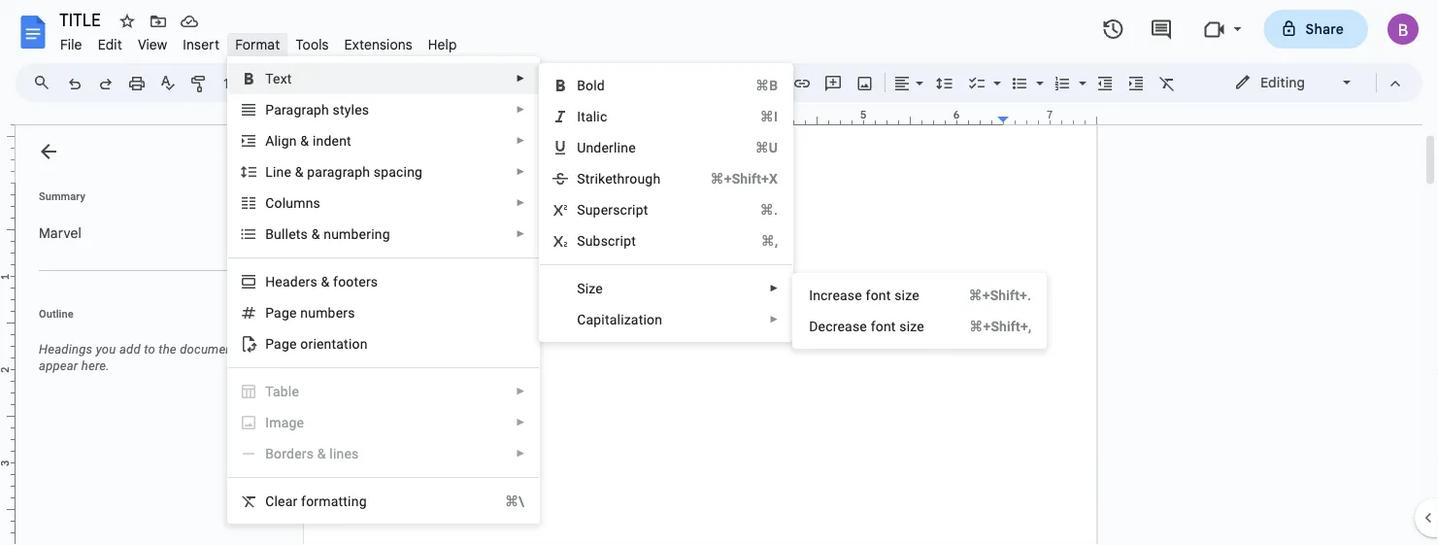 Task type: locate. For each thing, give the bounding box(es) containing it.
s
[[577, 202, 586, 218]]

capitalization
[[577, 311, 663, 327]]

m
[[269, 414, 281, 430]]

1 page from the top
[[265, 305, 297, 321]]

ncrease
[[813, 287, 863, 303]]

Zoom field
[[216, 69, 289, 98]]

1 horizontal spatial i
[[577, 108, 581, 124]]

⌘u element
[[732, 138, 778, 157]]

page for page n u mbers
[[265, 305, 297, 321]]

⌘+shift+.
[[969, 287, 1032, 303]]

styles
[[333, 102, 369, 118]]

t
[[296, 226, 301, 242]]

page right will
[[265, 336, 297, 352]]

menu bar
[[52, 25, 465, 57]]

superscript s element
[[577, 202, 654, 218]]

i
[[577, 108, 581, 124], [810, 287, 813, 303], [265, 414, 269, 430]]

application containing share
[[0, 0, 1439, 545]]

indent
[[313, 133, 352, 149]]

d ecrease font size
[[810, 318, 925, 334]]

increase font size i element
[[810, 287, 926, 303]]

1 horizontal spatial s
[[313, 195, 321, 211]]

orientation
[[300, 336, 368, 352]]

& right t
[[312, 226, 320, 242]]

page n u mbers
[[265, 305, 355, 321]]

1 vertical spatial font
[[871, 318, 896, 334]]

footers
[[333, 274, 378, 290]]

size down "increase font size i" element
[[900, 318, 925, 334]]

p
[[265, 102, 274, 118]]

a lign & indent
[[265, 133, 352, 149]]

menu
[[228, 56, 540, 524], [539, 63, 794, 342], [793, 273, 1048, 349]]

view menu item
[[130, 33, 175, 56]]

⌘\
[[505, 493, 525, 509]]

1 vertical spatial i
[[810, 287, 813, 303]]

menu item
[[240, 413, 526, 432]]

0 vertical spatial page
[[265, 305, 297, 321]]

font for ecrease
[[871, 318, 896, 334]]

eaders
[[275, 274, 318, 290]]

n
[[306, 195, 313, 211], [300, 305, 308, 321]]

size up decrease font size d element
[[895, 287, 920, 303]]

share button
[[1265, 10, 1369, 49]]

► for bullets & numbering t element
[[516, 228, 526, 240]]

s right bulle
[[301, 226, 308, 242]]

colum
[[265, 195, 306, 211]]

► for columns n element on the left of page
[[516, 197, 526, 208]]

page left "u"
[[265, 305, 297, 321]]

document outline element
[[16, 125, 280, 545]]

⌘backslash element
[[482, 492, 525, 511]]

view
[[138, 36, 167, 53]]

& left lines
[[318, 445, 326, 462]]

► for align & indent a element on the left of page
[[516, 135, 526, 146]]

borders & lines q element
[[265, 445, 365, 462]]

application
[[0, 0, 1439, 545]]

size for d ecrease font size
[[900, 318, 925, 334]]

table 2 element
[[265, 383, 305, 399]]

► inside borders & lines menu item
[[516, 448, 526, 459]]

0 vertical spatial n
[[306, 195, 313, 211]]

i ncrease font size
[[810, 287, 920, 303]]

you
[[96, 342, 116, 357]]

page for page orientation
[[265, 336, 297, 352]]

► for table 2 element
[[516, 386, 526, 397]]

help
[[428, 36, 457, 53]]

underline u element
[[577, 139, 642, 155]]

tools
[[296, 36, 329, 53]]

editing
[[1261, 74, 1306, 91]]

s right colum
[[313, 195, 321, 211]]

edit menu item
[[90, 33, 130, 56]]

n left mbers
[[300, 305, 308, 321]]

n for s
[[306, 195, 313, 211]]

h
[[265, 274, 275, 290]]

s for t
[[301, 226, 308, 242]]

extensions
[[345, 36, 413, 53]]

0 vertical spatial font
[[866, 287, 891, 303]]

⌘i element
[[737, 107, 778, 126]]

headings
[[39, 342, 93, 357]]

2 horizontal spatial i
[[810, 287, 813, 303]]

bulle t s & numbering
[[265, 226, 390, 242]]

1 vertical spatial s
[[301, 226, 308, 242]]

size
[[577, 280, 603, 296]]

stri
[[577, 171, 598, 187]]

summary heading
[[39, 188, 85, 204]]

main toolbar
[[57, 0, 1183, 243]]

0 horizontal spatial i
[[265, 414, 269, 430]]

page
[[265, 305, 297, 321], [265, 336, 297, 352]]

►
[[516, 73, 526, 84], [516, 104, 526, 115], [516, 135, 526, 146], [516, 166, 526, 177], [516, 197, 526, 208], [516, 228, 526, 240], [770, 283, 779, 294], [770, 314, 779, 325], [516, 386, 526, 397], [516, 417, 526, 428], [516, 448, 526, 459]]

font down "increase font size i" element
[[871, 318, 896, 334]]

font up decrease font size d element
[[866, 287, 891, 303]]

page numbers u element
[[265, 305, 361, 321]]

format
[[235, 36, 280, 53]]

i up d
[[810, 287, 813, 303]]

1 vertical spatial page
[[265, 336, 297, 352]]

1 vertical spatial size
[[900, 318, 925, 334]]

& inside menu item
[[318, 445, 326, 462]]

will
[[240, 342, 259, 357]]

right margin image
[[999, 110, 1097, 124]]

uperscript
[[586, 202, 649, 218]]

⌘+shift+comma element
[[947, 317, 1032, 336]]

& right ine in the left top of the page
[[295, 164, 304, 180]]

i down the b
[[577, 108, 581, 124]]

lign
[[274, 133, 297, 149]]

► for the 'image m' element
[[516, 417, 526, 428]]

font
[[866, 287, 891, 303], [871, 318, 896, 334]]

bullets & numbering t element
[[265, 226, 396, 242]]

Menus field
[[24, 69, 67, 96]]

⌘+shift+period element
[[946, 286, 1032, 305]]

0 vertical spatial s
[[313, 195, 321, 211]]

outline heading
[[16, 306, 280, 333]]

& right the eaders in the left of the page
[[321, 274, 330, 290]]

► for the paragraph styles p 'element'
[[516, 104, 526, 115]]

0 vertical spatial i
[[577, 108, 581, 124]]

► inside table menu item
[[516, 386, 526, 397]]

0 horizontal spatial s
[[301, 226, 308, 242]]

insert menu item
[[175, 33, 228, 56]]

⌘b element
[[733, 76, 778, 95]]

&
[[301, 133, 309, 149], [295, 164, 304, 180], [312, 226, 320, 242], [321, 274, 330, 290], [318, 445, 326, 462]]

ine
[[273, 164, 292, 180]]

file menu item
[[52, 33, 90, 56]]

i left age
[[265, 414, 269, 430]]

1 vertical spatial n
[[300, 305, 308, 321]]

capitalization 1 element
[[577, 311, 669, 327]]

& right lign
[[301, 133, 309, 149]]

ecrease
[[819, 318, 868, 334]]

decrease font size d element
[[810, 318, 931, 334]]

& for ine
[[295, 164, 304, 180]]

0 vertical spatial size
[[895, 287, 920, 303]]

Zoom text field
[[219, 70, 265, 97]]

mode and view toolbar
[[1220, 63, 1412, 102]]

spacing
[[374, 164, 423, 180]]

u nderline
[[577, 139, 636, 155]]

size
[[895, 287, 920, 303], [900, 318, 925, 334]]

menu bar containing file
[[52, 25, 465, 57]]

align & indent a element
[[265, 133, 357, 149]]

menu item containing i
[[240, 413, 526, 432]]

2 page from the top
[[265, 336, 297, 352]]

n up bulle t s & numbering at the top left of page
[[306, 195, 313, 211]]

line & paragraph spacing l element
[[265, 164, 429, 180]]

2 vertical spatial i
[[265, 414, 269, 430]]

Rename text field
[[52, 8, 112, 31]]



Task type: describe. For each thing, give the bounding box(es) containing it.
stri k ethrough
[[577, 171, 661, 187]]

⌘,
[[761, 233, 778, 249]]

n for u
[[300, 305, 308, 321]]

summary
[[39, 190, 85, 202]]

add
[[119, 342, 141, 357]]

strikethrough k element
[[577, 171, 667, 187]]

menu containing i
[[793, 273, 1048, 349]]

h eaders & footers
[[265, 274, 378, 290]]

p aragraph styles
[[265, 102, 369, 118]]

a
[[265, 133, 274, 149]]

tools menu item
[[288, 33, 337, 56]]

mbers
[[316, 305, 355, 321]]

b
[[577, 77, 586, 93]]

headings you add to the document will appear here.
[[39, 342, 259, 373]]

table
[[265, 383, 299, 399]]

⌘i
[[761, 108, 778, 124]]

⌘period element
[[737, 200, 778, 220]]

d
[[810, 318, 819, 334]]

borders
[[265, 445, 314, 462]]

font for ncrease
[[866, 287, 891, 303]]

the
[[159, 342, 177, 357]]

lines
[[330, 445, 359, 462]]

c lear formatting
[[265, 493, 367, 509]]

insert
[[183, 36, 220, 53]]

s for n
[[313, 195, 321, 211]]

page orientation 3 element
[[265, 336, 374, 352]]

subsc r ipt
[[577, 233, 636, 249]]

bold b element
[[577, 77, 611, 93]]

menu containing b
[[539, 63, 794, 342]]

help menu item
[[420, 33, 465, 56]]

here.
[[81, 359, 110, 373]]

summary element
[[29, 214, 272, 253]]

⌘b
[[756, 77, 778, 93]]

bulle
[[265, 226, 296, 242]]

ethrough
[[605, 171, 661, 187]]

subscript r element
[[577, 233, 642, 249]]

headers & footers h element
[[265, 274, 384, 290]]

menu containing text
[[228, 56, 540, 524]]

i m age
[[265, 414, 304, 430]]

nderline
[[586, 139, 636, 155]]

numbering
[[324, 226, 390, 242]]

⌘.
[[761, 202, 778, 218]]

b old
[[577, 77, 605, 93]]

text s element
[[265, 70, 298, 86]]

l ine & paragraph spacing
[[265, 164, 423, 180]]

colum n s
[[265, 195, 321, 211]]

r
[[616, 233, 620, 249]]

edit
[[98, 36, 122, 53]]

appear
[[39, 359, 78, 373]]

top margin image
[[0, 90, 15, 188]]

size o element
[[577, 280, 609, 296]]

menu bar banner
[[0, 0, 1439, 545]]

editing button
[[1221, 68, 1368, 97]]

menu item inside menu
[[240, 413, 526, 432]]

talic
[[581, 108, 608, 124]]

format menu item
[[228, 33, 288, 56]]

table menu item
[[240, 382, 526, 401]]

columns n element
[[265, 195, 326, 211]]

⌘+shift+x
[[711, 171, 778, 187]]

i for ncrease font size
[[810, 287, 813, 303]]

► for 'borders & lines q' element
[[516, 448, 526, 459]]

u
[[577, 139, 586, 155]]

Star checkbox
[[114, 8, 141, 35]]

line & paragraph spacing image
[[934, 69, 957, 96]]

size for i ncrease font size
[[895, 287, 920, 303]]

⌘+shift+,
[[970, 318, 1032, 334]]

► for line & paragraph spacing l element
[[516, 166, 526, 177]]

menu bar inside the menu bar banner
[[52, 25, 465, 57]]

k
[[598, 171, 605, 187]]

extensions menu item
[[337, 33, 420, 56]]

i for talic
[[577, 108, 581, 124]]

ipt
[[620, 233, 636, 249]]

outline
[[39, 308, 74, 320]]

borders & lines menu item
[[240, 444, 526, 463]]

formatting
[[301, 493, 367, 509]]

to
[[144, 342, 155, 357]]

text
[[265, 70, 292, 86]]

insert image image
[[855, 69, 877, 96]]

& for lign
[[301, 133, 309, 149]]

⌘+shift+x element
[[687, 169, 778, 188]]

lear
[[274, 493, 298, 509]]

c
[[265, 493, 274, 509]]

marvel
[[39, 224, 82, 241]]

image m element
[[265, 414, 310, 430]]

⌘u
[[756, 139, 778, 155]]

file
[[60, 36, 82, 53]]

borders & lines
[[265, 445, 359, 462]]

► for text s element
[[516, 73, 526, 84]]

u
[[308, 305, 316, 321]]

share
[[1306, 20, 1345, 37]]

s uperscript
[[577, 202, 649, 218]]

clear formatting c element
[[265, 493, 373, 509]]

& for eaders
[[321, 274, 330, 290]]

subsc
[[577, 233, 616, 249]]

paragraph styles p element
[[265, 102, 375, 118]]

paragraph
[[307, 164, 370, 180]]

left margin image
[[305, 110, 403, 124]]

aragraph
[[274, 102, 329, 118]]

italic i element
[[577, 108, 614, 124]]

i talic
[[577, 108, 608, 124]]

l
[[265, 164, 273, 180]]

old
[[586, 77, 605, 93]]

document
[[180, 342, 237, 357]]

age
[[281, 414, 304, 430]]

page orientation
[[265, 336, 368, 352]]

⌘comma element
[[738, 231, 778, 251]]



Task type: vqa. For each thing, say whether or not it's contained in the screenshot.
text box
no



